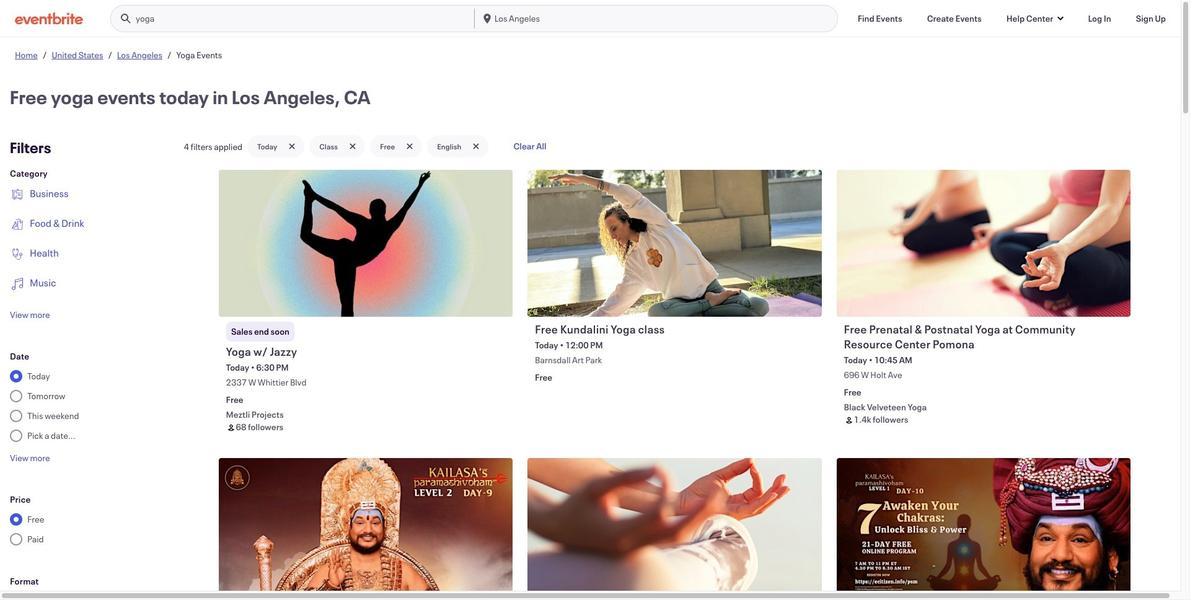 Task type: describe. For each thing, give the bounding box(es) containing it.
free kundalini yoga class primary image image
[[528, 170, 822, 317]]

1 view more element from the top
[[10, 309, 50, 321]]

2 view more element from the top
[[10, 452, 50, 464]]

unlock ultimate ashtanga yoga secrets: transform your body and mind - la primary image image
[[219, 458, 513, 600]]

unlock your energy: mastering chakras for wellbeing and power - los angeles primary image image
[[837, 458, 1131, 600]]

find events element
[[858, 12, 902, 24]]

log in element
[[1088, 12, 1111, 24]]



Task type: vqa. For each thing, say whether or not it's contained in the screenshot.
In
no



Task type: locate. For each thing, give the bounding box(es) containing it.
free guided meditation & sound bath at community resource center pomona primary image image
[[528, 458, 822, 600]]

create events element
[[927, 12, 982, 24]]

free prenatal & postnatal yoga at community resource center pomona primary image image
[[837, 170, 1131, 317]]

eventbrite image
[[15, 12, 83, 24]]

sign up element
[[1136, 12, 1166, 24]]

1 vertical spatial view more element
[[10, 452, 50, 464]]

0 vertical spatial view more element
[[10, 309, 50, 321]]

view more element
[[10, 309, 50, 321], [10, 452, 50, 464]]

yoga w/ jazzy primary image image
[[219, 170, 513, 317]]



